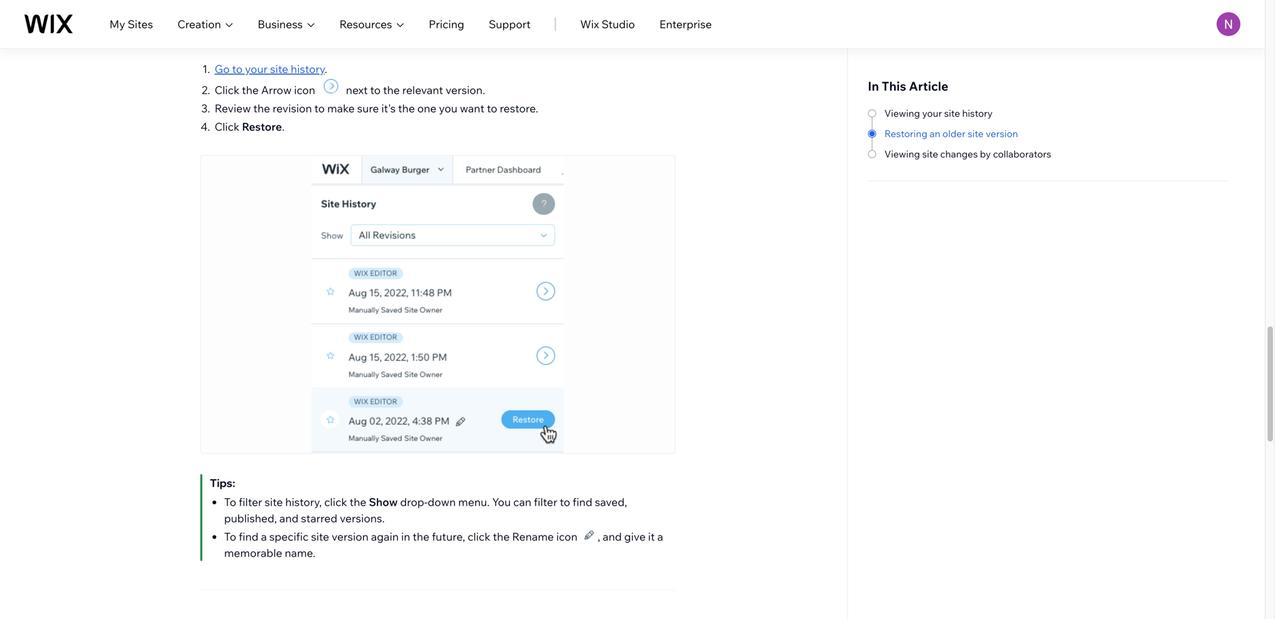 Task type: locate. For each thing, give the bounding box(es) containing it.
1 viewing from the top
[[885, 107, 920, 119]]

,
[[598, 530, 600, 544]]

0 horizontal spatial icon
[[294, 83, 318, 97]]

and inside , and give it a memorable name.
[[603, 530, 622, 544]]

to right can
[[560, 495, 570, 509]]

creation
[[177, 17, 221, 31]]

0 horizontal spatial version
[[332, 530, 369, 544]]

your up click the arrow
[[245, 62, 268, 76]]

click right future,
[[468, 530, 491, 544]]

viewing site changes by collaborators
[[885, 148, 1052, 160]]

and right ,
[[603, 530, 622, 544]]

history down version:
[[291, 62, 325, 76]]

icon up revision
[[294, 83, 318, 97]]

.
[[325, 62, 327, 76], [282, 120, 285, 133]]

0 vertical spatial your
[[245, 62, 268, 76]]

sure
[[357, 102, 379, 115]]

review
[[215, 102, 251, 115]]

1 vertical spatial .
[[282, 120, 285, 133]]

click down review
[[215, 120, 240, 133]]

click
[[215, 83, 240, 97], [215, 120, 240, 133]]

to filter site history, click the show
[[224, 495, 398, 509]]

published,
[[224, 512, 277, 525]]

0 vertical spatial click
[[324, 495, 347, 509]]

1 vertical spatial find
[[239, 530, 259, 544]]

my
[[110, 17, 125, 31]]

to
[[232, 62, 243, 76], [370, 83, 381, 97], [314, 102, 325, 115], [487, 102, 497, 115], [560, 495, 570, 509]]

2 filter from the left
[[534, 495, 557, 509]]

0 vertical spatial .
[[325, 62, 327, 76]]

click up starred
[[324, 495, 347, 509]]

1 vertical spatial click
[[215, 120, 240, 133]]

1 horizontal spatial and
[[603, 530, 622, 544]]

show
[[369, 495, 398, 509]]

the up 'it's' at the left of page
[[383, 83, 400, 97]]

a up memorable at the bottom left of the page
[[261, 530, 267, 544]]

version:
[[296, 33, 343, 49]]

0 horizontal spatial and
[[279, 512, 299, 525]]

0 vertical spatial history
[[291, 62, 325, 76]]

give
[[624, 530, 646, 544]]

1 horizontal spatial your
[[923, 107, 942, 119]]

viewing up restoring at right
[[885, 107, 920, 119]]

and inside drop-down menu. you can filter to find saved, published, and starred versions.
[[279, 512, 299, 525]]

next
[[346, 83, 368, 97]]

1 vertical spatial history
[[963, 107, 993, 119]]

1 vertical spatial version
[[332, 530, 369, 544]]

0 vertical spatial version
[[986, 128, 1018, 140]]

find up memorable at the bottom left of the page
[[239, 530, 259, 544]]

your
[[245, 62, 268, 76], [923, 107, 942, 119]]

business
[[258, 17, 303, 31]]

to down tips:
[[224, 495, 236, 509]]

click
[[324, 495, 347, 509], [468, 530, 491, 544]]

the
[[242, 83, 259, 97], [383, 83, 400, 97], [253, 102, 270, 115], [398, 102, 415, 115], [350, 495, 366, 509], [413, 530, 430, 544], [493, 530, 510, 544]]

this
[[882, 78, 907, 94]]

it
[[648, 530, 655, 544]]

support
[[489, 17, 531, 31]]

1 click from the top
[[215, 83, 240, 97]]

resources button
[[340, 16, 404, 32]]

viewing for viewing site changes by collaborators
[[885, 148, 920, 160]]

and up 'specific'
[[279, 512, 299, 525]]

find left saved,
[[573, 495, 593, 509]]

filter right can
[[534, 495, 557, 509]]

filter
[[239, 495, 262, 509], [534, 495, 557, 509]]

site up 'published,'
[[265, 495, 283, 509]]

a right it
[[658, 530, 663, 544]]

. down version:
[[325, 62, 327, 76]]

icon
[[294, 83, 318, 97], [556, 530, 578, 544]]

enterprise
[[660, 17, 712, 31]]

memorable
[[224, 546, 282, 560]]

0 horizontal spatial .
[[282, 120, 285, 133]]

make
[[327, 102, 355, 115]]

viewing
[[885, 107, 920, 119], [885, 148, 920, 160]]

1 vertical spatial and
[[603, 530, 622, 544]]

1 horizontal spatial history
[[963, 107, 993, 119]]

the up review
[[242, 83, 259, 97]]

site down business
[[272, 33, 294, 49]]

studio
[[602, 17, 635, 31]]

1 vertical spatial viewing
[[885, 148, 920, 160]]

find
[[573, 495, 593, 509], [239, 530, 259, 544]]

0 horizontal spatial filter
[[239, 495, 262, 509]]

history
[[291, 62, 325, 76], [963, 107, 993, 119]]

the up "restore"
[[253, 102, 270, 115]]

version down versions.
[[332, 530, 369, 544]]

. inside review the revision to make sure it's the one you want to restore. click restore .
[[282, 120, 285, 133]]

go to your site history .
[[215, 62, 327, 76]]

click inside review the revision to make sure it's the one you want to restore. click restore .
[[215, 120, 240, 133]]

history up the older
[[963, 107, 993, 119]]

the left rename
[[493, 530, 510, 544]]

0 vertical spatial and
[[279, 512, 299, 525]]

2 viewing from the top
[[885, 148, 920, 160]]

your up 'an'
[[923, 107, 942, 119]]

profile image image
[[1217, 12, 1241, 36]]

1 horizontal spatial filter
[[534, 495, 557, 509]]

1 horizontal spatial icon
[[556, 530, 578, 544]]

revision
[[273, 102, 312, 115]]

click up review
[[215, 83, 240, 97]]

you
[[439, 102, 458, 115]]

it's
[[381, 102, 396, 115]]

again
[[371, 530, 399, 544]]

future,
[[432, 530, 465, 544]]

1 vertical spatial to
[[224, 495, 236, 509]]

site down starred
[[311, 530, 329, 544]]

to down creation dropdown button
[[200, 33, 215, 49]]

by
[[980, 148, 991, 160]]

1 vertical spatial your
[[923, 107, 942, 119]]

article
[[909, 78, 949, 94]]

restoring an older site version
[[885, 128, 1018, 140]]

to left the make
[[314, 102, 325, 115]]

0 horizontal spatial click
[[324, 495, 347, 509]]

version
[[986, 128, 1018, 140], [332, 530, 369, 544]]

2 click from the top
[[215, 120, 240, 133]]

enterprise link
[[660, 16, 712, 32]]

one
[[417, 102, 437, 115]]

a for site
[[262, 33, 270, 49]]

0 vertical spatial viewing
[[885, 107, 920, 119]]

filter up 'published,'
[[239, 495, 262, 509]]

menu.
[[458, 495, 490, 509]]

go
[[215, 62, 230, 76]]

restoring
[[885, 128, 928, 140]]

relevant
[[402, 83, 443, 97]]

restore
[[217, 33, 260, 49]]

2 vertical spatial to
[[224, 530, 236, 544]]

and
[[279, 512, 299, 525], [603, 530, 622, 544]]

click the arrow
[[215, 83, 292, 97]]

specific
[[269, 530, 309, 544]]

. down revision
[[282, 120, 285, 133]]

to
[[200, 33, 215, 49], [224, 495, 236, 509], [224, 530, 236, 544]]

1 horizontal spatial find
[[573, 495, 593, 509]]

a
[[262, 33, 270, 49], [261, 530, 267, 544], [658, 530, 663, 544]]

0 vertical spatial find
[[573, 495, 593, 509]]

0 horizontal spatial your
[[245, 62, 268, 76]]

viewing down restoring at right
[[885, 148, 920, 160]]

in
[[401, 530, 410, 544]]

business button
[[258, 16, 315, 32]]

site
[[272, 33, 294, 49], [270, 62, 288, 76], [944, 107, 960, 119], [968, 128, 984, 140], [923, 148, 938, 160], [265, 495, 283, 509], [311, 530, 329, 544]]

icon left ,
[[556, 530, 578, 544]]

pricing
[[429, 17, 464, 31]]

the up versions.
[[350, 495, 366, 509]]

to find a specific site version again in the future, click the rename icon
[[224, 530, 580, 544]]

versions.
[[340, 512, 385, 525]]

1 horizontal spatial version
[[986, 128, 1018, 140]]

a down business
[[262, 33, 270, 49]]

to down 'published,'
[[224, 530, 236, 544]]

0 vertical spatial to
[[200, 33, 215, 49]]

0 vertical spatial icon
[[294, 83, 318, 97]]

0 vertical spatial click
[[215, 83, 240, 97]]

1 horizontal spatial click
[[468, 530, 491, 544]]

version up by
[[986, 128, 1018, 140]]

screenshot of wix site history. the cursor is over a saved version, with the cursor over the restore button. image
[[311, 156, 565, 453]]



Task type: vqa. For each thing, say whether or not it's contained in the screenshot.
Badge to the top
no



Task type: describe. For each thing, give the bounding box(es) containing it.
sites
[[128, 17, 153, 31]]

find inside drop-down menu. you can filter to find saved, published, and starred versions.
[[573, 495, 593, 509]]

name.
[[285, 546, 316, 560]]

filter inside drop-down menu. you can filter to find saved, published, and starred versions.
[[534, 495, 557, 509]]

an
[[930, 128, 941, 140]]

version.
[[446, 83, 485, 97]]

a for specific
[[261, 530, 267, 544]]

tips:
[[210, 476, 235, 490]]

restore
[[242, 120, 282, 133]]

history,
[[285, 495, 322, 509]]

my sites link
[[110, 16, 153, 32]]

wix studio
[[580, 17, 635, 31]]

to for to filter site history, click the show
[[224, 495, 236, 509]]

1 filter from the left
[[239, 495, 262, 509]]

drop-down menu. you can filter to find saved, published, and starred versions.
[[224, 495, 627, 525]]

1 horizontal spatial .
[[325, 62, 327, 76]]

to for to find a specific site version again in the future, click the rename icon
[[224, 530, 236, 544]]

go to your site history link
[[215, 62, 325, 76]]

1 vertical spatial icon
[[556, 530, 578, 544]]

down
[[428, 495, 456, 509]]

site up "arrow"
[[270, 62, 288, 76]]

1 vertical spatial click
[[468, 530, 491, 544]]

drop-
[[400, 495, 428, 509]]

site down 'an'
[[923, 148, 938, 160]]

saved,
[[595, 495, 627, 509]]

changes
[[941, 148, 978, 160]]

want
[[460, 102, 485, 115]]

next to the relevant version.
[[344, 83, 485, 97]]

you
[[492, 495, 511, 509]]

older
[[943, 128, 966, 140]]

site right the older
[[968, 128, 984, 140]]

the right in
[[413, 530, 430, 544]]

my sites
[[110, 17, 153, 31]]

viewing for viewing your site history
[[885, 107, 920, 119]]

resources
[[340, 17, 392, 31]]

in this article
[[868, 78, 949, 94]]

to restore a site version:
[[200, 33, 343, 49]]

to right go
[[232, 62, 243, 76]]

, and give it a memorable name.
[[224, 530, 663, 560]]

site up restoring an older site version in the right top of the page
[[944, 107, 960, 119]]

wix
[[580, 17, 599, 31]]

to right want
[[487, 102, 497, 115]]

to for to restore a site version:
[[200, 33, 215, 49]]

review the revision to make sure it's the one you want to restore. click restore .
[[215, 102, 538, 133]]

collaborators
[[993, 148, 1052, 160]]

wix studio link
[[580, 16, 635, 32]]

pricing link
[[429, 16, 464, 32]]

creation button
[[177, 16, 233, 32]]

0 horizontal spatial find
[[239, 530, 259, 544]]

rename
[[512, 530, 554, 544]]

to inside drop-down menu. you can filter to find saved, published, and starred versions.
[[560, 495, 570, 509]]

support link
[[489, 16, 531, 32]]

0 horizontal spatial history
[[291, 62, 325, 76]]

can
[[513, 495, 532, 509]]

to right next
[[370, 83, 381, 97]]

viewing your site history
[[885, 107, 993, 119]]

in
[[868, 78, 879, 94]]

the right 'it's' at the left of page
[[398, 102, 415, 115]]

arrow
[[261, 83, 292, 97]]

restore.
[[500, 102, 538, 115]]

starred
[[301, 512, 337, 525]]

a inside , and give it a memorable name.
[[658, 530, 663, 544]]



